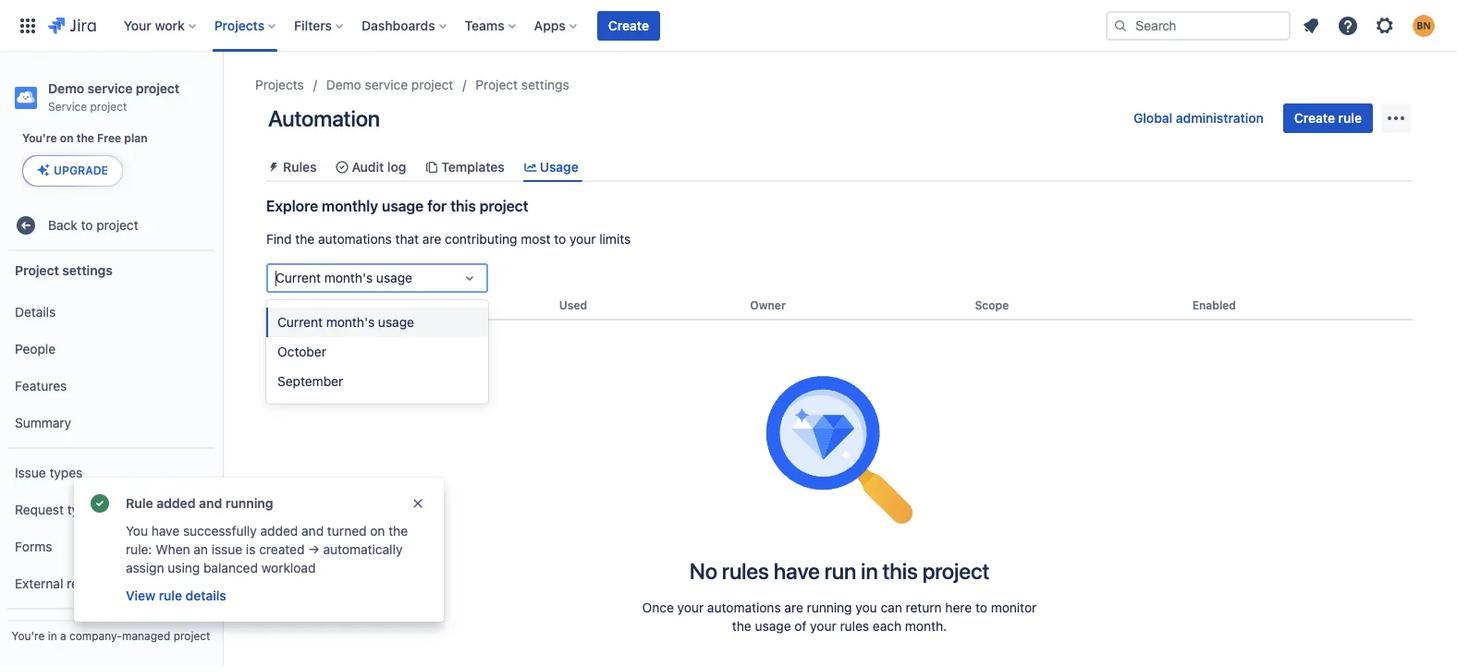 Task type: locate. For each thing, give the bounding box(es) containing it.
issue types
[[15, 465, 83, 481]]

summary
[[15, 415, 71, 431]]

1 horizontal spatial this
[[883, 559, 918, 585]]

demo inside demo service project service project
[[48, 80, 84, 96]]

jira image
[[48, 14, 96, 37], [48, 14, 96, 37]]

0 vertical spatial rule
[[1339, 110, 1363, 126]]

people link
[[7, 331, 215, 368]]

create inside create button
[[609, 17, 649, 33]]

return
[[906, 600, 942, 616]]

1 vertical spatial rule
[[159, 588, 182, 604]]

rule
[[1339, 110, 1363, 126], [159, 588, 182, 604]]

request types link
[[7, 492, 215, 529]]

0 horizontal spatial create
[[609, 17, 649, 33]]

free
[[97, 131, 121, 145]]

Search field
[[1106, 11, 1291, 40]]

that
[[396, 231, 419, 247]]

automations
[[318, 231, 392, 247], [708, 600, 781, 616]]

1 vertical spatial running
[[807, 600, 852, 616]]

settings image
[[1375, 14, 1397, 37]]

demo
[[326, 77, 362, 92], [48, 80, 84, 96]]

log
[[388, 159, 406, 175]]

current down rule name
[[277, 315, 323, 330]]

1 horizontal spatial rules
[[840, 619, 870, 635]]

rules
[[722, 559, 769, 585], [840, 619, 870, 635]]

1 horizontal spatial are
[[785, 600, 804, 616]]

you're in a company-managed project
[[12, 630, 210, 644]]

service up the free
[[88, 80, 133, 96]]

1 horizontal spatial automations
[[708, 600, 781, 616]]

0 vertical spatial create
[[609, 17, 649, 33]]

to right here
[[976, 600, 988, 616]]

in left a
[[48, 630, 57, 644]]

project up "details"
[[15, 262, 59, 278]]

1 horizontal spatial your
[[678, 600, 704, 616]]

external resources link
[[7, 566, 215, 603]]

project up plan
[[136, 80, 180, 96]]

details link
[[7, 294, 215, 331]]

create rule button
[[1284, 104, 1374, 133]]

0 vertical spatial month's
[[324, 270, 373, 286]]

find
[[266, 231, 292, 247]]

rule for view
[[159, 588, 182, 604]]

1 vertical spatial you're
[[12, 630, 45, 644]]

primary element
[[11, 0, 1106, 51]]

automations inside once your automations are running you can return here to monitor the usage of your rules each month.
[[708, 600, 781, 616]]

service for demo service project service project
[[88, 80, 133, 96]]

rule up 'you' at the left bottom of the page
[[126, 496, 153, 512]]

automations for monthly
[[318, 231, 392, 247]]

automations down the 'monthly'
[[318, 231, 392, 247]]

rule left name
[[266, 299, 290, 313]]

0 vertical spatial automations
[[318, 231, 392, 247]]

to right back
[[81, 217, 93, 233]]

project settings
[[476, 77, 569, 92], [15, 262, 113, 278]]

month's
[[324, 270, 373, 286], [326, 315, 375, 330]]

back to project
[[48, 217, 138, 233]]

added up 'created'
[[260, 524, 298, 539]]

1 vertical spatial create
[[1295, 110, 1336, 126]]

limits
[[600, 231, 631, 247]]

rule added and running
[[126, 496, 273, 512]]

types right request
[[67, 502, 100, 518]]

0 vertical spatial project settings
[[476, 77, 569, 92]]

1 vertical spatial types
[[67, 502, 100, 518]]

types inside request types link
[[67, 502, 100, 518]]

0 vertical spatial added
[[157, 496, 196, 512]]

create left the actions image
[[1295, 110, 1336, 126]]

features link
[[7, 368, 215, 405]]

to inside once your automations are running you can return here to monitor the usage of your rules each month.
[[976, 600, 988, 616]]

your work button
[[118, 11, 203, 40]]

0 horizontal spatial automations
[[318, 231, 392, 247]]

1 vertical spatial automations
[[708, 600, 781, 616]]

0 vertical spatial have
[[151, 524, 180, 539]]

settings down the apps
[[522, 77, 569, 92]]

rule left the actions image
[[1339, 110, 1363, 126]]

0 horizontal spatial have
[[151, 524, 180, 539]]

0 vertical spatial this
[[451, 198, 476, 215]]

are inside once your automations are running you can return here to monitor the usage of your rules each month.
[[785, 600, 804, 616]]

successfully
[[183, 524, 257, 539]]

1 horizontal spatial settings
[[522, 77, 569, 92]]

2 horizontal spatial your
[[810, 619, 837, 635]]

have
[[151, 524, 180, 539], [774, 559, 820, 585]]

0 vertical spatial types
[[49, 465, 83, 481]]

1 horizontal spatial have
[[774, 559, 820, 585]]

1 vertical spatial project settings
[[15, 262, 113, 278]]

group containing details
[[7, 289, 215, 448]]

when
[[156, 542, 190, 558]]

service inside demo service project link
[[365, 77, 408, 92]]

project down teams dropdown button on the left
[[476, 77, 518, 92]]

running
[[226, 496, 273, 512], [807, 600, 852, 616]]

2 group from the top
[[7, 448, 215, 609]]

run
[[825, 559, 857, 585]]

settings
[[522, 77, 569, 92], [62, 262, 113, 278]]

current month's usage up name
[[276, 270, 412, 286]]

this
[[451, 198, 476, 215], [883, 559, 918, 585]]

the left of
[[733, 619, 752, 635]]

your right of
[[810, 619, 837, 635]]

automations for rules
[[708, 600, 781, 616]]

0 horizontal spatial demo
[[48, 80, 84, 96]]

the left the free
[[76, 131, 94, 145]]

1 horizontal spatial rule
[[266, 299, 290, 313]]

0 vertical spatial rule
[[266, 299, 290, 313]]

request types
[[15, 502, 100, 518]]

0 vertical spatial are
[[423, 231, 442, 247]]

0 vertical spatial projects
[[214, 17, 265, 33]]

on
[[60, 131, 74, 145], [370, 524, 385, 539]]

tab list
[[259, 152, 1421, 182]]

create for create rule
[[1295, 110, 1336, 126]]

your profile and settings image
[[1413, 14, 1436, 37]]

0 horizontal spatial rules
[[722, 559, 769, 585]]

running left 'you'
[[807, 600, 852, 616]]

and up successfully
[[199, 496, 222, 512]]

1 horizontal spatial rule
[[1339, 110, 1363, 126]]

0 horizontal spatial running
[[226, 496, 273, 512]]

0 horizontal spatial rule
[[126, 496, 153, 512]]

create inside create rule button
[[1295, 110, 1336, 126]]

request
[[15, 502, 64, 518]]

month's up october
[[326, 315, 375, 330]]

to right most
[[554, 231, 566, 247]]

1 vertical spatial and
[[302, 524, 324, 539]]

1 horizontal spatial project settings
[[476, 77, 569, 92]]

settings down back to project
[[62, 262, 113, 278]]

have up when
[[151, 524, 180, 539]]

2 horizontal spatial to
[[976, 600, 988, 616]]

assign
[[126, 561, 164, 576]]

→
[[308, 542, 320, 558]]

1 horizontal spatial demo
[[326, 77, 362, 92]]

1 horizontal spatial service
[[365, 77, 408, 92]]

0 horizontal spatial added
[[157, 496, 196, 512]]

0 horizontal spatial service
[[88, 80, 133, 96]]

0 horizontal spatial your
[[570, 231, 596, 247]]

1 vertical spatial projects
[[255, 77, 304, 92]]

demo up service
[[48, 80, 84, 96]]

create button
[[597, 11, 660, 40]]

1 horizontal spatial on
[[370, 524, 385, 539]]

turned
[[327, 524, 367, 539]]

notifications image
[[1301, 14, 1323, 37]]

project down details at the bottom
[[174, 630, 210, 644]]

1 horizontal spatial running
[[807, 600, 852, 616]]

workload
[[262, 561, 316, 576]]

service down dashboards
[[365, 77, 408, 92]]

0 horizontal spatial in
[[48, 630, 57, 644]]

current month's usage down name
[[277, 315, 414, 330]]

0 horizontal spatial project settings
[[15, 262, 113, 278]]

1 horizontal spatial project
[[476, 77, 518, 92]]

0 horizontal spatial on
[[60, 131, 74, 145]]

types right issue
[[49, 465, 83, 481]]

teams
[[465, 17, 505, 33]]

and up →
[[302, 524, 324, 539]]

your
[[570, 231, 596, 247], [678, 600, 704, 616], [810, 619, 837, 635]]

created
[[259, 542, 305, 558]]

have inside the you have successfully added and turned on the rule: when an issue is created → automatically assign using balanced workload
[[151, 524, 180, 539]]

rule right view at the left of page
[[159, 588, 182, 604]]

banner containing your work
[[0, 0, 1458, 52]]

templates image
[[425, 160, 440, 174]]

project settings down the apps
[[476, 77, 569, 92]]

rules down 'you'
[[840, 619, 870, 635]]

the inside the you have successfully added and turned on the rule: when an issue is created → automatically assign using balanced workload
[[389, 524, 408, 539]]

create
[[609, 17, 649, 33], [1295, 110, 1336, 126]]

on down service
[[60, 131, 74, 145]]

explore
[[266, 198, 318, 215]]

month.
[[905, 619, 947, 635]]

0 horizontal spatial this
[[451, 198, 476, 215]]

the up automatically
[[389, 524, 408, 539]]

company-
[[69, 630, 122, 644]]

added up when
[[157, 496, 196, 512]]

this up can
[[883, 559, 918, 585]]

None text field
[[276, 269, 279, 288]]

projects
[[214, 17, 265, 33], [255, 77, 304, 92]]

1 vertical spatial rules
[[840, 619, 870, 635]]

audit log image
[[335, 160, 350, 174]]

types for request types
[[67, 502, 100, 518]]

banner
[[0, 0, 1458, 52]]

create for create
[[609, 17, 649, 33]]

month's down the 'monthly'
[[324, 270, 373, 286]]

1 vertical spatial in
[[48, 630, 57, 644]]

project up here
[[923, 559, 990, 585]]

you're down service
[[22, 131, 57, 145]]

0 horizontal spatial rule
[[159, 588, 182, 604]]

global administration
[[1134, 110, 1264, 126]]

project settings down back
[[15, 262, 113, 278]]

types for issue types
[[49, 465, 83, 481]]

1 vertical spatial are
[[785, 600, 804, 616]]

monitor
[[991, 600, 1037, 616]]

demo service project service project
[[48, 80, 180, 114]]

service for demo service project
[[365, 77, 408, 92]]

1 horizontal spatial create
[[1295, 110, 1336, 126]]

0 horizontal spatial and
[[199, 496, 222, 512]]

you're left a
[[12, 630, 45, 644]]

this right the for
[[451, 198, 476, 215]]

projects button
[[209, 11, 283, 40]]

1 vertical spatial added
[[260, 524, 298, 539]]

are right that
[[423, 231, 442, 247]]

templates
[[442, 159, 505, 175]]

automations down no
[[708, 600, 781, 616]]

0 horizontal spatial project
[[15, 262, 59, 278]]

your right once
[[678, 600, 704, 616]]

current month's usage
[[276, 270, 412, 286], [277, 315, 414, 330]]

you're
[[22, 131, 57, 145], [12, 630, 45, 644]]

project
[[476, 77, 518, 92], [15, 262, 59, 278]]

1 vertical spatial settings
[[62, 262, 113, 278]]

1 vertical spatial on
[[370, 524, 385, 539]]

details
[[186, 588, 226, 604]]

1 vertical spatial current month's usage
[[277, 315, 414, 330]]

1 vertical spatial rule
[[126, 496, 153, 512]]

service
[[365, 77, 408, 92], [88, 80, 133, 96]]

project settings link
[[476, 74, 569, 96]]

service inside demo service project service project
[[88, 80, 133, 96]]

in right run
[[861, 559, 878, 585]]

rule
[[266, 299, 290, 313], [126, 496, 153, 512]]

projects inside popup button
[[214, 17, 265, 33]]

audit
[[352, 159, 384, 175]]

projects right work
[[214, 17, 265, 33]]

current
[[276, 270, 321, 286], [277, 315, 323, 330]]

are up of
[[785, 600, 804, 616]]

group
[[7, 289, 215, 448], [7, 448, 215, 609], [7, 609, 215, 667]]

0 vertical spatial rules
[[722, 559, 769, 585]]

types inside issue types link
[[49, 465, 83, 481]]

and
[[199, 496, 222, 512], [302, 524, 324, 539]]

1 group from the top
[[7, 289, 215, 448]]

demo for demo service project service project
[[48, 80, 84, 96]]

0 vertical spatial and
[[199, 496, 222, 512]]

1 horizontal spatial in
[[861, 559, 878, 585]]

running up successfully
[[226, 496, 273, 512]]

to
[[81, 217, 93, 233], [554, 231, 566, 247], [976, 600, 988, 616]]

your left limits
[[570, 231, 596, 247]]

issue
[[212, 542, 242, 558]]

current up rule name
[[276, 270, 321, 286]]

projects up automation
[[255, 77, 304, 92]]

rules right no
[[722, 559, 769, 585]]

scope
[[975, 299, 1009, 313]]

project inside "project settings" link
[[476, 77, 518, 92]]

1 vertical spatial have
[[774, 559, 820, 585]]

1 horizontal spatial and
[[302, 524, 324, 539]]

project
[[412, 77, 454, 92], [136, 80, 180, 96], [90, 100, 127, 114], [480, 198, 529, 215], [96, 217, 138, 233], [923, 559, 990, 585], [174, 630, 210, 644]]

0 vertical spatial you're
[[22, 131, 57, 145]]

1 horizontal spatial added
[[260, 524, 298, 539]]

and inside the you have successfully added and turned on the rule: when an issue is created → automatically assign using balanced workload
[[302, 524, 324, 539]]

have left run
[[774, 559, 820, 585]]

demo up automation
[[326, 77, 362, 92]]

on up automatically
[[370, 524, 385, 539]]

rule name
[[266, 299, 323, 313]]

you
[[856, 600, 878, 616]]

1 vertical spatial project
[[15, 262, 59, 278]]

0 vertical spatial project
[[476, 77, 518, 92]]

create right apps dropdown button
[[609, 17, 649, 33]]



Task type: vqa. For each thing, say whether or not it's contained in the screenshot.
Rule added and running Rule
yes



Task type: describe. For each thing, give the bounding box(es) containing it.
once
[[643, 600, 674, 616]]

find the automations that are contributing most to your limits
[[266, 231, 631, 247]]

success image
[[89, 493, 111, 515]]

1 vertical spatial current
[[277, 315, 323, 330]]

no rules have run in this project
[[690, 559, 990, 585]]

dashboards button
[[356, 11, 454, 40]]

upgrade button
[[23, 156, 122, 186]]

upgrade
[[54, 164, 108, 178]]

tab list containing rules
[[259, 152, 1421, 182]]

rule for rule name
[[266, 299, 290, 313]]

filters
[[294, 17, 332, 33]]

projects for projects link
[[255, 77, 304, 92]]

filters button
[[289, 11, 351, 40]]

rule for create
[[1339, 110, 1363, 126]]

dashboards
[[362, 17, 435, 33]]

0 vertical spatial your
[[570, 231, 596, 247]]

0 vertical spatial current month's usage
[[276, 270, 412, 286]]

external resources
[[15, 576, 126, 592]]

october
[[277, 344, 326, 360]]

rule for rule added and running
[[126, 496, 153, 512]]

usage
[[540, 159, 579, 175]]

monthly
[[322, 198, 378, 215]]

administration
[[1176, 110, 1264, 126]]

you have successfully added and turned on the rule: when an issue is created → automatically assign using balanced workload
[[126, 524, 408, 576]]

global administration link
[[1123, 104, 1275, 133]]

managed
[[122, 630, 170, 644]]

automation
[[268, 105, 380, 131]]

usage inside once your automations are running you can return here to monitor the usage of your rules each month.
[[755, 619, 791, 635]]

demo service project
[[326, 77, 454, 92]]

for
[[427, 198, 447, 215]]

rules inside once your automations are running you can return here to monitor the usage of your rules each month.
[[840, 619, 870, 635]]

view rule details
[[126, 588, 226, 604]]

automatically
[[323, 542, 403, 558]]

audit log
[[352, 159, 406, 175]]

0 horizontal spatial settings
[[62, 262, 113, 278]]

added inside the you have successfully added and turned on the rule: when an issue is created → automatically assign using balanced workload
[[260, 524, 298, 539]]

summary link
[[7, 405, 215, 442]]

1 vertical spatial month's
[[326, 315, 375, 330]]

you're for you're in a company-managed project
[[12, 630, 45, 644]]

no
[[690, 559, 718, 585]]

the right find
[[295, 231, 315, 247]]

features
[[15, 378, 67, 394]]

you're on the free plan
[[22, 131, 148, 145]]

dismiss image
[[411, 497, 425, 512]]

3 group from the top
[[7, 609, 215, 667]]

1 vertical spatial this
[[883, 559, 918, 585]]

projects link
[[255, 74, 304, 96]]

back
[[48, 217, 77, 233]]

used
[[559, 299, 588, 313]]

help image
[[1338, 14, 1360, 37]]

on inside the you have successfully added and turned on the rule: when an issue is created → automatically assign using balanced workload
[[370, 524, 385, 539]]

sidebar navigation image
[[202, 74, 242, 111]]

open image
[[459, 267, 481, 290]]

the inside once your automations are running you can return here to monitor the usage of your rules each month.
[[733, 619, 752, 635]]

explore monthly usage for this project
[[266, 198, 529, 215]]

0 vertical spatial current
[[276, 270, 321, 286]]

teams button
[[459, 11, 523, 40]]

projects for projects popup button
[[214, 17, 265, 33]]

using
[[168, 561, 200, 576]]

most
[[521, 231, 551, 247]]

external
[[15, 576, 63, 592]]

project right back
[[96, 217, 138, 233]]

0 vertical spatial running
[[226, 496, 273, 512]]

apps button
[[529, 11, 584, 40]]

once your automations are running you can return here to monitor the usage of your rules each month.
[[643, 600, 1037, 635]]

rule:
[[126, 542, 152, 558]]

you're for you're on the free plan
[[22, 131, 57, 145]]

project up contributing
[[480, 198, 529, 215]]

resources
[[67, 576, 126, 592]]

view rule details button
[[124, 586, 228, 608]]

service
[[48, 100, 87, 114]]

here
[[946, 600, 972, 616]]

group containing issue types
[[7, 448, 215, 609]]

rules
[[283, 159, 317, 175]]

demo service project link
[[326, 74, 454, 96]]

you
[[126, 524, 148, 539]]

project down dashboards popup button on the left
[[412, 77, 454, 92]]

rules image
[[266, 160, 281, 174]]

search image
[[1114, 18, 1128, 33]]

1 horizontal spatial to
[[554, 231, 566, 247]]

people
[[15, 341, 56, 357]]

0 vertical spatial in
[[861, 559, 878, 585]]

global
[[1134, 110, 1173, 126]]

an
[[194, 542, 208, 558]]

enabled
[[1193, 299, 1237, 313]]

september
[[277, 374, 343, 390]]

apps
[[534, 17, 566, 33]]

usage image
[[523, 160, 538, 174]]

0 horizontal spatial are
[[423, 231, 442, 247]]

view
[[126, 588, 155, 604]]

plan
[[124, 131, 148, 145]]

issue
[[15, 465, 46, 481]]

2 vertical spatial your
[[810, 619, 837, 635]]

forms link
[[7, 529, 215, 566]]

a
[[60, 630, 66, 644]]

0 horizontal spatial to
[[81, 217, 93, 233]]

your work
[[124, 17, 185, 33]]

running inside once your automations are running you can return here to monitor the usage of your rules each month.
[[807, 600, 852, 616]]

create rule
[[1295, 110, 1363, 126]]

each
[[873, 619, 902, 635]]

name
[[293, 299, 323, 313]]

project up the free
[[90, 100, 127, 114]]

appswitcher icon image
[[17, 14, 39, 37]]

contributing
[[445, 231, 517, 247]]

issue types link
[[7, 455, 215, 492]]

0 vertical spatial on
[[60, 131, 74, 145]]

is
[[246, 542, 256, 558]]

can
[[881, 600, 903, 616]]

1 vertical spatial your
[[678, 600, 704, 616]]

work
[[155, 17, 185, 33]]

balanced
[[203, 561, 258, 576]]

actions image
[[1386, 107, 1408, 129]]

forms
[[15, 539, 52, 555]]

details
[[15, 304, 56, 320]]

demo for demo service project
[[326, 77, 362, 92]]

no rules have run in this project image
[[766, 377, 914, 525]]

0 vertical spatial settings
[[522, 77, 569, 92]]



